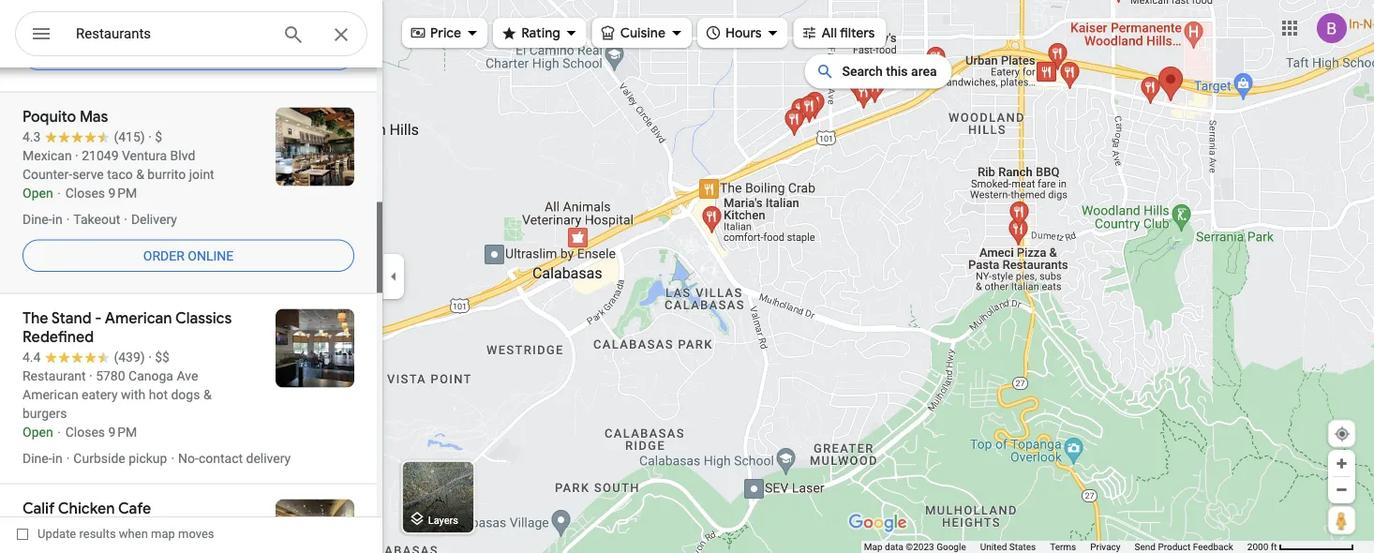 Task type: vqa. For each thing, say whether or not it's contained in the screenshot.
Zoom in IMAGE
yes



Task type: describe. For each thing, give the bounding box(es) containing it.

[[501, 22, 518, 43]]

cuisine button
[[592, 12, 692, 53]]

google maps element
[[0, 0, 1375, 553]]

 hours
[[705, 22, 762, 43]]

2000
[[1248, 542, 1269, 553]]

 all filters
[[801, 22, 875, 43]]

filters
[[840, 24, 875, 41]]

none field inside restaurants field
[[76, 23, 267, 45]]

united states
[[981, 542, 1036, 553]]

price
[[430, 24, 462, 41]]

cuisine
[[621, 24, 666, 41]]

update
[[38, 527, 76, 541]]

2000 ft button
[[1248, 542, 1355, 553]]

order
[[143, 248, 185, 264]]

zoom in image
[[1336, 457, 1350, 471]]

layers
[[428, 514, 459, 526]]

zoom out image
[[1336, 483, 1350, 497]]

 rating
[[501, 22, 561, 43]]

hours
[[726, 24, 762, 41]]

show street view coverage image
[[1329, 506, 1356, 535]]

google account: bob builder  
(b0bth3builder2k23@gmail.com) image
[[1318, 13, 1348, 43]]

when
[[119, 527, 148, 541]]

product
[[1159, 542, 1191, 553]]

order online link
[[23, 234, 355, 279]]

states
[[1010, 542, 1036, 553]]

ft
[[1272, 542, 1278, 553]]

Update results when map moves checkbox
[[17, 522, 214, 546]]

search this area button
[[805, 54, 952, 89]]

collapse side panel image
[[384, 266, 404, 287]]


[[705, 22, 722, 43]]

footer inside google maps element
[[865, 541, 1248, 553]]

feedback
[[1194, 542, 1234, 553]]



Task type: locate. For each thing, give the bounding box(es) containing it.
terms
[[1051, 542, 1077, 553]]

order online
[[143, 248, 234, 264]]

send product feedback
[[1135, 542, 1234, 553]]

send product feedback button
[[1135, 541, 1234, 553]]

moves
[[178, 527, 214, 541]]

privacy
[[1091, 542, 1121, 553]]

©2023
[[906, 542, 935, 553]]

search this area
[[843, 64, 937, 79]]

update results when map moves
[[38, 527, 214, 541]]

privacy button
[[1091, 541, 1121, 553]]

area
[[912, 64, 937, 79]]

footer
[[865, 541, 1248, 553]]


[[801, 22, 818, 43]]

2000 ft
[[1248, 542, 1278, 553]]

send
[[1135, 542, 1156, 553]]

 button
[[15, 11, 68, 60]]

all
[[822, 24, 837, 41]]

price button
[[402, 12, 488, 53]]

None field
[[76, 23, 267, 45]]

united
[[981, 542, 1008, 553]]

results
[[79, 527, 116, 541]]

map
[[865, 542, 883, 553]]

results for restaurants feed
[[0, 0, 383, 553]]

search
[[843, 64, 883, 79]]

map
[[151, 527, 175, 541]]

united states button
[[981, 541, 1036, 553]]

 search field
[[15, 11, 368, 60]]

footer containing map data ©2023 google
[[865, 541, 1248, 553]]


[[30, 20, 53, 47]]

data
[[885, 542, 904, 553]]

online
[[188, 248, 234, 264]]

google
[[937, 542, 967, 553]]

show your location image
[[1335, 426, 1351, 443]]

terms button
[[1051, 541, 1077, 553]]

rating
[[522, 24, 561, 41]]

map data ©2023 google
[[865, 542, 967, 553]]

this
[[887, 64, 908, 79]]

Restaurants field
[[15, 11, 368, 57]]



